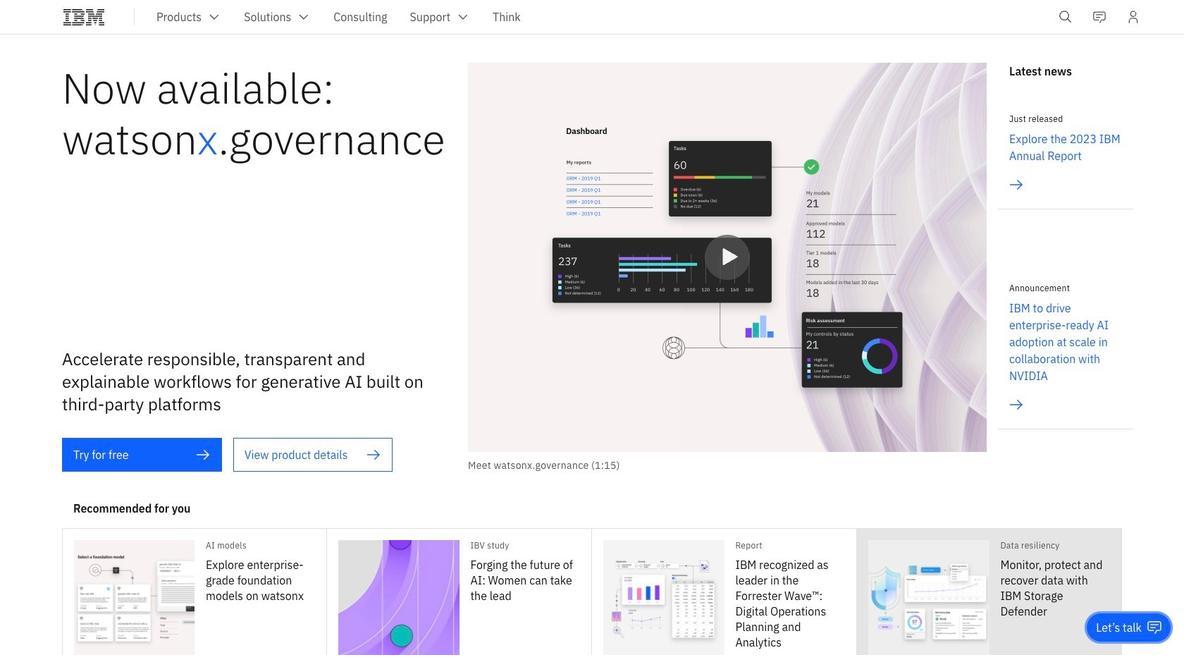 Task type: locate. For each thing, give the bounding box(es) containing it.
let's talk element
[[1097, 620, 1143, 635]]



